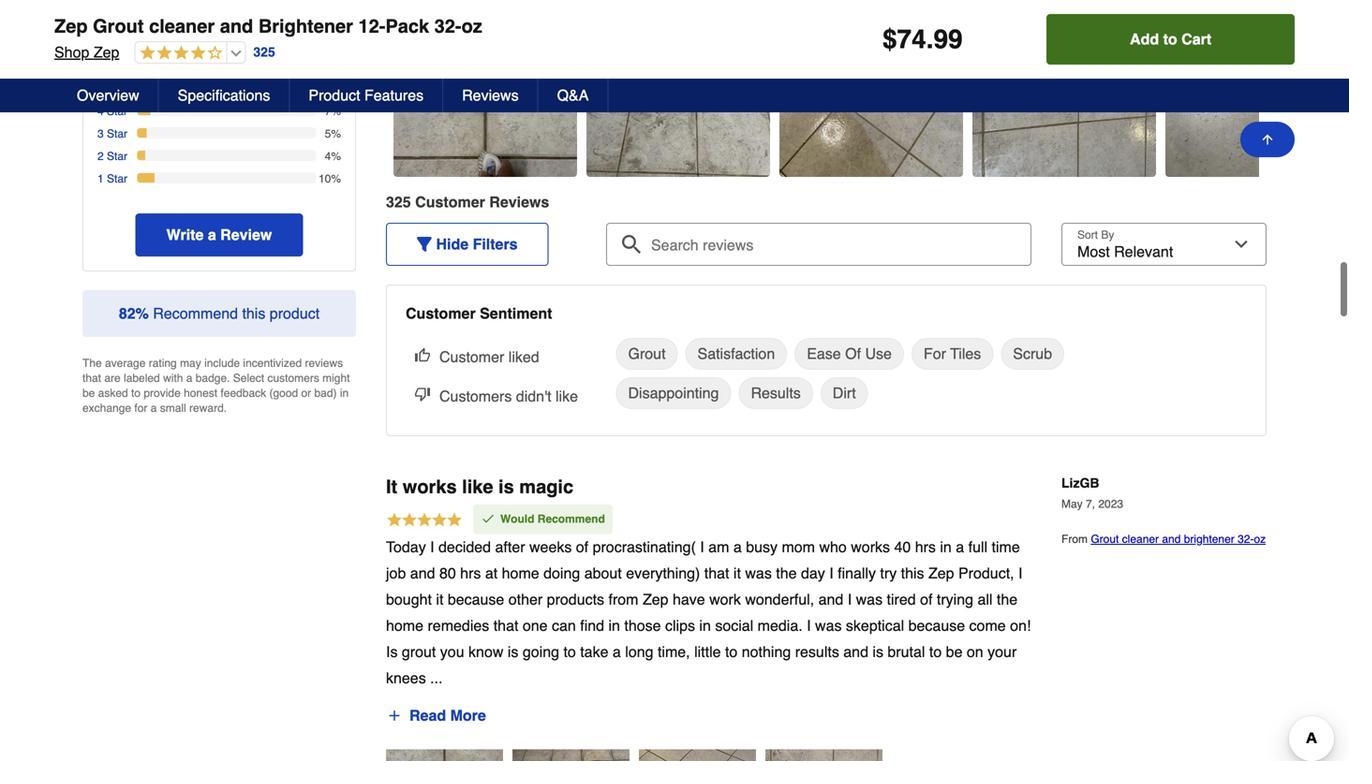 Task type: locate. For each thing, give the bounding box(es) containing it.
oz
[[462, 15, 482, 37], [1254, 533, 1266, 546]]

it
[[386, 476, 398, 498]]

shop zep
[[54, 44, 119, 61]]

cleaner left 4.3
[[149, 15, 215, 37]]

1 vertical spatial s
[[541, 193, 549, 211]]

1 horizontal spatial recommend
[[538, 513, 605, 526]]

1 horizontal spatial grout
[[628, 345, 666, 363]]

sentiment
[[480, 305, 552, 322]]

for down provide
[[134, 402, 147, 415]]

star right 4
[[107, 105, 127, 118]]

may
[[180, 357, 201, 370]]

1 horizontal spatial 5
[[312, 12, 322, 33]]

s up hide filters button
[[541, 193, 549, 211]]

grout right the is at bottom
[[402, 644, 436, 661]]

incentivized
[[243, 357, 302, 370]]

a right take
[[613, 644, 621, 661]]

zep down everything)
[[643, 591, 669, 609]]

32- right brightener
[[1238, 533, 1254, 546]]

for
[[924, 345, 946, 363], [134, 402, 147, 415]]

1 vertical spatial customer
[[406, 305, 476, 322]]

in left full
[[940, 539, 952, 556]]

star right 1
[[107, 172, 127, 185]]

5 star from the top
[[107, 172, 127, 185]]

grout right from
[[1091, 533, 1119, 546]]

doing
[[544, 565, 580, 583]]

325 for 325
[[253, 45, 275, 60]]

grout inside today i decided after weeks of procrastinating( i am a busy mom who works 40 hrs in a full time job and 80 hrs at home doing about everything) that it was the day i finally try this zep product, i bought it  because other products from zep have work wonderful, and i was tired of trying all the home remedies that one can find in those clips in social media. i was skeptical because come on! is grout you know is going to take a long time, little to nothing results and is brutal to be on your knees ...
[[402, 644, 436, 661]]

1 vertical spatial like
[[462, 476, 493, 498]]

read more button
[[386, 702, 487, 732]]

recommend up may
[[153, 305, 238, 322]]

results down "media."
[[795, 644, 840, 661]]

like up checkmark icon
[[462, 476, 493, 498]]

2 vertical spatial review
[[220, 226, 272, 244]]

grout for from
[[1091, 533, 1119, 546]]

am
[[709, 539, 730, 556]]

grout for zep
[[93, 15, 144, 37]]

0 vertical spatial home
[[502, 565, 540, 583]]

add to cart button
[[1047, 14, 1295, 65]]

325
[[182, 37, 204, 52], [253, 45, 275, 60], [386, 193, 411, 211]]

a right write
[[208, 226, 216, 244]]

1 vertical spatial this
[[901, 565, 925, 583]]

1 horizontal spatial it
[[734, 565, 741, 583]]

grout inside button
[[628, 345, 666, 363]]

at
[[485, 565, 498, 583]]

star
[[107, 82, 127, 95], [107, 105, 127, 118], [107, 127, 127, 140], [107, 150, 127, 163], [107, 172, 127, 185]]

of
[[291, 12, 307, 33], [845, 345, 861, 363], [576, 539, 589, 556], [920, 591, 933, 609]]

5
[[312, 12, 322, 33], [97, 82, 104, 95]]

5 right out
[[312, 12, 322, 33]]

works inside today i decided after weeks of procrastinating( i am a busy mom who works 40 hrs in a full time job and 80 hrs at home doing about everything) that it was the day i finally try this zep product, i bought it  because other products from zep have work wonderful, and i was tired of trying all the home remedies that one can find in those clips in social media. i was skeptical because come on! is grout you know is going to take a long time, little to nothing results and is brutal to be on your knees ...
[[851, 539, 890, 556]]

1 vertical spatial oz
[[1254, 533, 1266, 546]]

of inside "4.3 out of 5 325 review s"
[[291, 12, 307, 33]]

of left use
[[845, 345, 861, 363]]

remedies
[[428, 618, 489, 635]]

3 star
[[97, 127, 127, 140]]

select
[[233, 372, 264, 385]]

40
[[895, 539, 911, 556]]

bad)
[[314, 387, 337, 400]]

this left product
[[242, 305, 266, 322]]

0 vertical spatial like
[[556, 388, 578, 405]]

a left full
[[956, 539, 965, 556]]

review inside write a review button
[[220, 226, 272, 244]]

4.3 stars image
[[116, 8, 221, 35], [135, 45, 222, 62]]

it up work
[[734, 565, 741, 583]]

1 horizontal spatial was
[[815, 618, 842, 635]]

for inside the average rating may include incentivized reviews that are labeled with a badge. select customers might be asked to provide honest feedback (good or bad) in exchange for a small reward.
[[134, 402, 147, 415]]

on!
[[1010, 618, 1031, 635]]

1 horizontal spatial be
[[946, 644, 963, 661]]

of right out
[[291, 12, 307, 33]]

oz right brightener
[[1254, 533, 1266, 546]]

customer for customer liked
[[440, 349, 505, 366]]

4
[[97, 105, 104, 118]]

about
[[585, 565, 622, 583]]

like for didn't
[[556, 388, 578, 405]]

who
[[820, 539, 847, 556]]

0 horizontal spatial like
[[462, 476, 493, 498]]

1 vertical spatial be
[[946, 644, 963, 661]]

customers didn't like
[[440, 388, 578, 405]]

3
[[97, 127, 104, 140]]

1 vertical spatial cleaner
[[1122, 533, 1159, 546]]

1 horizontal spatial like
[[556, 388, 578, 405]]

customer up customers
[[440, 349, 505, 366]]

review up the filters
[[489, 193, 541, 211]]

1 star from the top
[[107, 82, 127, 95]]

0 horizontal spatial it
[[436, 591, 444, 609]]

$ 74 . 99
[[883, 24, 963, 54]]

product
[[309, 87, 360, 104]]

customer for customer sentiment
[[406, 305, 476, 322]]

1 horizontal spatial oz
[[1254, 533, 1266, 546]]

1 horizontal spatial this
[[901, 565, 925, 583]]

know
[[469, 644, 504, 661]]

oz right pack
[[462, 15, 482, 37]]

home
[[502, 565, 540, 583], [386, 618, 424, 635]]

was up skeptical
[[856, 591, 883, 609]]

0 vertical spatial that
[[82, 372, 101, 385]]

1 vertical spatial 32-
[[1238, 533, 1254, 546]]

i down time
[[1019, 565, 1023, 583]]

the right all
[[997, 591, 1018, 609]]

https://photos us.bazaarvoice.com/photo/2/cghvdg86bg93zxm/ad5fc29b 85e8 564e a810 24af1cd99c43 image
[[639, 750, 756, 762]]

works
[[403, 476, 457, 498], [851, 539, 890, 556]]

0 vertical spatial grout
[[628, 345, 666, 363]]

to right "brutal"
[[930, 644, 942, 661]]

cart
[[1182, 30, 1212, 48]]

is down skeptical
[[873, 644, 884, 661]]

to down labeled
[[131, 387, 141, 400]]

2 vertical spatial customer
[[440, 349, 505, 366]]

1 horizontal spatial hrs
[[915, 539, 936, 556]]

1 vertical spatial for
[[134, 402, 147, 415]]

star up 4 star
[[107, 82, 127, 95]]

3 star from the top
[[107, 127, 127, 140]]

1 horizontal spatial for
[[924, 345, 946, 363]]

2 horizontal spatial that
[[705, 565, 730, 583]]

was left skeptical
[[815, 618, 842, 635]]

0 horizontal spatial s
[[250, 37, 257, 52]]

1 vertical spatial that
[[705, 565, 730, 583]]

customer up thumb up icon
[[406, 305, 476, 322]]

from
[[1062, 533, 1088, 546]]

1 horizontal spatial the
[[997, 591, 1018, 609]]

that left one
[[494, 618, 519, 635]]

0 vertical spatial grout
[[93, 15, 144, 37]]

1 vertical spatial results
[[795, 644, 840, 661]]

be left on
[[946, 644, 963, 661]]

like for works
[[462, 476, 493, 498]]

uploaded image image
[[394, 76, 577, 95], [587, 76, 770, 95], [780, 76, 963, 95], [973, 76, 1156, 95], [1166, 76, 1350, 95]]

add
[[1130, 30, 1159, 48]]

0 vertical spatial for
[[924, 345, 946, 363]]

1 vertical spatial the
[[997, 591, 1018, 609]]

product features button
[[290, 79, 443, 112]]

1
[[97, 172, 104, 185]]

0 vertical spatial hrs
[[915, 539, 936, 556]]

have
[[673, 591, 705, 609]]

the average rating may include incentivized reviews that are labeled with a badge. select customers might be asked to provide honest feedback (good or bad) in exchange for a small reward.
[[82, 357, 350, 415]]

cleaner down 2023
[[1122, 533, 1159, 546]]

time
[[992, 539, 1020, 556]]

0 vertical spatial 32-
[[435, 15, 462, 37]]

brutal
[[888, 644, 925, 661]]

filter image
[[417, 237, 432, 252]]

1 horizontal spatial grout
[[1091, 533, 1119, 546]]

1 horizontal spatial because
[[909, 618, 965, 635]]

0 horizontal spatial be
[[82, 387, 95, 400]]

star for 4 star
[[107, 105, 127, 118]]

arrow right image
[[1234, 69, 1249, 92]]

2 star
[[97, 150, 127, 163]]

and down day
[[819, 591, 844, 609]]

5 uploaded image image from the left
[[1166, 76, 1350, 95]]

take
[[580, 644, 609, 661]]

those
[[625, 618, 661, 635]]

or
[[301, 387, 311, 400]]

and
[[220, 15, 253, 37], [1162, 533, 1181, 546], [410, 565, 435, 583], [819, 591, 844, 609], [844, 644, 869, 661]]

review for 325 customer review s
[[489, 193, 541, 211]]

the
[[776, 565, 797, 583], [997, 591, 1018, 609]]

to right add at right
[[1164, 30, 1178, 48]]

recommend up 'weeks'
[[538, 513, 605, 526]]

1 horizontal spatial that
[[494, 618, 519, 635]]

the left day
[[776, 565, 797, 583]]

and left 80
[[410, 565, 435, 583]]

for inside for tiles button
[[924, 345, 946, 363]]

...
[[430, 670, 443, 687]]

0 vertical spatial oz
[[462, 15, 482, 37]]

star for 5 star
[[107, 82, 127, 95]]

customer
[[415, 193, 485, 211], [406, 305, 476, 322], [440, 349, 505, 366]]

1 vertical spatial grout
[[402, 644, 436, 661]]

works up finally on the right of page
[[851, 539, 890, 556]]

5 inside "4.3 out of 5 325 review s"
[[312, 12, 322, 33]]

because down at at the bottom left of the page
[[448, 591, 505, 609]]

0 horizontal spatial grout
[[402, 644, 436, 661]]

0 horizontal spatial 5
[[97, 82, 104, 95]]

try
[[880, 565, 897, 583]]

was down busy on the bottom right of page
[[745, 565, 772, 583]]

that
[[82, 372, 101, 385], [705, 565, 730, 583], [494, 618, 519, 635]]

0 vertical spatial results
[[751, 385, 801, 402]]

0 vertical spatial s
[[250, 37, 257, 52]]

1 star
[[97, 172, 127, 185]]

satisfaction
[[698, 345, 775, 363]]

i down finally on the right of page
[[848, 591, 852, 609]]

0 horizontal spatial this
[[242, 305, 266, 322]]

trying
[[937, 591, 974, 609]]

customer up hide
[[415, 193, 485, 211]]

99
[[934, 24, 963, 54]]

that down the
[[82, 372, 101, 385]]

1 horizontal spatial works
[[851, 539, 890, 556]]

s down zep grout cleaner and brightener 12-pack 32-oz
[[250, 37, 257, 52]]

for tiles button
[[912, 338, 994, 370]]

grout up disappointing
[[628, 345, 666, 363]]

2 horizontal spatial 325
[[386, 193, 411, 211]]

i left the am
[[700, 539, 705, 556]]

grout up shop zep
[[93, 15, 144, 37]]

be inside today i decided after weeks of procrastinating( i am a busy mom who works 40 hrs in a full time job and 80 hrs at home doing about everything) that it was the day i finally try this zep product, i bought it  because other products from zep have work wonderful, and i was tired of trying all the home remedies that one can find in those clips in social media. i was skeptical because come on! is grout you know is going to take a long time, little to nothing results and is brutal to be on your knees ...
[[946, 644, 963, 661]]

reviews button
[[443, 79, 538, 112]]

1 vertical spatial hrs
[[460, 565, 481, 583]]

star right "2" at top left
[[107, 150, 127, 163]]

feedback
[[221, 387, 266, 400]]

1 vertical spatial was
[[856, 591, 883, 609]]

pack
[[386, 15, 429, 37]]

results down satisfaction button
[[751, 385, 801, 402]]

0 horizontal spatial the
[[776, 565, 797, 583]]

1 horizontal spatial 32-
[[1238, 533, 1254, 546]]

5 up 4
[[97, 82, 104, 95]]

0 horizontal spatial home
[[386, 618, 424, 635]]

0 horizontal spatial recommend
[[153, 305, 238, 322]]

0 vertical spatial be
[[82, 387, 95, 400]]

and left brightener
[[1162, 533, 1181, 546]]

like right didn't
[[556, 388, 578, 405]]

0 horizontal spatial works
[[403, 476, 457, 498]]

be up exchange
[[82, 387, 95, 400]]

0 vertical spatial review
[[207, 37, 250, 52]]

1 vertical spatial it
[[436, 591, 444, 609]]

i
[[430, 539, 434, 556], [700, 539, 705, 556], [830, 565, 834, 583], [1019, 565, 1023, 583], [848, 591, 852, 609], [807, 618, 811, 635]]

dirt
[[833, 385, 856, 402]]

works up 5 stars image
[[403, 476, 457, 498]]

0 horizontal spatial for
[[134, 402, 147, 415]]

2 uploaded image image from the left
[[587, 76, 770, 95]]

0 vertical spatial recommend
[[153, 305, 238, 322]]

social
[[715, 618, 754, 635]]

that down the am
[[705, 565, 730, 583]]

in inside the average rating may include incentivized reviews that are labeled with a badge. select customers might be asked to provide honest feedback (good or bad) in exchange for a small reward.
[[340, 387, 349, 400]]

s
[[250, 37, 257, 52], [541, 193, 549, 211]]

1 vertical spatial works
[[851, 539, 890, 556]]

all
[[978, 591, 993, 609]]

1 vertical spatial because
[[909, 618, 965, 635]]

bought
[[386, 591, 432, 609]]

1 vertical spatial grout
[[1091, 533, 1119, 546]]

i right "media."
[[807, 618, 811, 635]]

0 horizontal spatial cleaner
[[149, 15, 215, 37]]

hrs right 40
[[915, 539, 936, 556]]

rating
[[149, 357, 177, 370]]

0 horizontal spatial 325
[[182, 37, 204, 52]]

0 horizontal spatial was
[[745, 565, 772, 583]]

32- right pack
[[435, 15, 462, 37]]

2023
[[1099, 498, 1124, 511]]

0 vertical spatial because
[[448, 591, 505, 609]]

a down provide
[[151, 402, 157, 415]]

zep
[[54, 15, 88, 37], [94, 44, 119, 61], [929, 565, 955, 583], [643, 591, 669, 609]]

s inside "4.3 out of 5 325 review s"
[[250, 37, 257, 52]]

star right 3
[[107, 127, 127, 140]]

1 vertical spatial home
[[386, 618, 424, 635]]

this right try
[[901, 565, 925, 583]]

in down might
[[340, 387, 349, 400]]

1 vertical spatial review
[[489, 193, 541, 211]]

0 horizontal spatial hrs
[[460, 565, 481, 583]]

arrow up image
[[1261, 132, 1276, 147]]

325 for 325 customer review s
[[386, 193, 411, 211]]

hrs left at at the bottom left of the page
[[460, 565, 481, 583]]

grout cleaner and brightener 32-oz link
[[1091, 533, 1266, 546]]

home down bought
[[386, 618, 424, 635]]

results button
[[739, 378, 813, 409]]

0 vertical spatial cleaner
[[149, 15, 215, 37]]

0 vertical spatial 5
[[312, 12, 322, 33]]

star for 3 star
[[107, 127, 127, 140]]

1 horizontal spatial cleaner
[[1122, 533, 1159, 546]]

review down 4.3
[[207, 37, 250, 52]]

2 vertical spatial was
[[815, 618, 842, 635]]

2 star from the top
[[107, 105, 127, 118]]

tiles
[[951, 345, 982, 363]]

specifications button
[[159, 79, 290, 112]]

review right write
[[220, 226, 272, 244]]

decided
[[439, 539, 491, 556]]

star for 2 star
[[107, 150, 127, 163]]

for left tiles
[[924, 345, 946, 363]]

0 horizontal spatial that
[[82, 372, 101, 385]]

4.3 stars image up specifications
[[135, 45, 222, 62]]

0 horizontal spatial grout
[[93, 15, 144, 37]]

4 star from the top
[[107, 150, 127, 163]]

1 horizontal spatial 325
[[253, 45, 275, 60]]

in right clips on the bottom of the page
[[700, 618, 711, 635]]

1 vertical spatial 5
[[97, 82, 104, 95]]

because down trying
[[909, 618, 965, 635]]

a right the am
[[734, 539, 742, 556]]

4.3 stars image left 4.3
[[116, 8, 221, 35]]

home up other
[[502, 565, 540, 583]]

more
[[450, 708, 486, 725]]

it down 80
[[436, 591, 444, 609]]

today
[[386, 539, 426, 556]]

provide
[[144, 387, 181, 400]]



Task type: describe. For each thing, give the bounding box(es) containing it.
4 uploaded image image from the left
[[973, 76, 1156, 95]]

1 horizontal spatial home
[[502, 565, 540, 583]]

would recommend
[[500, 513, 605, 526]]

results inside today i decided after weeks of procrastinating( i am a busy mom who works 40 hrs in a full time job and 80 hrs at home doing about everything) that it was the day i finally try this zep product, i bought it  because other products from zep have work wonderful, and i was tired of trying all the home remedies that one can find in those clips in social media. i was skeptical because come on! is grout you know is going to take a long time, little to nothing results and is brutal to be on your knees ...
[[795, 644, 840, 661]]

q&a button
[[538, 79, 609, 112]]

badge.
[[196, 372, 230, 385]]

2
[[97, 150, 104, 163]]

star for 1 star
[[107, 172, 127, 185]]

include
[[204, 357, 240, 370]]

products
[[547, 591, 605, 609]]

and left out
[[220, 15, 253, 37]]

https://photos us.bazaarvoice.com/photo/2/cghvdg86bg93zxm/3b91bf53 f326 5c6b 92c4 c80134ddbc06 image
[[513, 750, 630, 762]]

7%
[[325, 105, 341, 118]]

are
[[104, 372, 121, 385]]

read more
[[410, 708, 486, 725]]

i right day
[[830, 565, 834, 583]]

2 vertical spatial that
[[494, 618, 519, 635]]

0 vertical spatial was
[[745, 565, 772, 583]]

74
[[897, 24, 927, 54]]

write a review button
[[136, 214, 303, 257]]

to left take
[[564, 644, 576, 661]]

Search reviews text field
[[614, 223, 1024, 255]]

0 vertical spatial this
[[242, 305, 266, 322]]

325 customer review s
[[386, 193, 549, 211]]

0 vertical spatial 4.3 stars image
[[116, 8, 221, 35]]

can
[[552, 618, 576, 635]]

would
[[500, 513, 535, 526]]

of inside button
[[845, 345, 861, 363]]

cleaner for brightener
[[1122, 533, 1159, 546]]

0 vertical spatial customer
[[415, 193, 485, 211]]

and down skeptical
[[844, 644, 869, 661]]

today i decided after weeks of procrastinating( i am a busy mom who works 40 hrs in a full time job and 80 hrs at home doing about everything) that it was the day i finally try this zep product, i bought it  because other products from zep have work wonderful, and i was tired of trying all the home remedies that one can find in those clips in social media. i was skeptical because come on! is grout you know is going to take a long time, little to nothing results and is brutal to be on your knees ...
[[386, 539, 1031, 687]]

4.3 out of 5 325 review s
[[182, 12, 322, 52]]

the
[[82, 357, 102, 370]]

after
[[495, 539, 525, 556]]

0 horizontal spatial because
[[448, 591, 505, 609]]

.
[[927, 24, 934, 54]]

hide
[[436, 236, 469, 253]]

i right today
[[430, 539, 434, 556]]

exchange
[[82, 402, 131, 415]]

zep right shop
[[94, 44, 119, 61]]

to inside the average rating may include incentivized reviews that are labeled with a badge. select customers might be asked to provide honest feedback (good or bad) in exchange for a small reward.
[[131, 387, 141, 400]]

full
[[969, 539, 988, 556]]

0 vertical spatial works
[[403, 476, 457, 498]]

write a review
[[167, 226, 272, 244]]

come
[[970, 618, 1006, 635]]

plus image
[[387, 709, 402, 724]]

review for write a review
[[220, 226, 272, 244]]

0 horizontal spatial oz
[[462, 15, 482, 37]]

might
[[323, 372, 350, 385]]

specifications
[[178, 87, 270, 104]]

82 % recommend this product
[[119, 305, 320, 322]]

https://photos us.bazaarvoice.com/photo/2/cghvdg86bg93zxm/e89b5d08 5f66 55b3 96d6 202f2a6aa84b image
[[386, 750, 503, 762]]

zep up trying
[[929, 565, 955, 583]]

1 horizontal spatial s
[[541, 193, 549, 211]]

customer liked
[[440, 349, 540, 366]]

0 vertical spatial it
[[734, 565, 741, 583]]

brightener
[[1184, 533, 1235, 546]]

$
[[883, 24, 897, 54]]

1 vertical spatial recommend
[[538, 513, 605, 526]]

to inside add to cart button
[[1164, 30, 1178, 48]]

brightener
[[258, 15, 353, 37]]

is
[[386, 644, 398, 661]]

on
[[967, 644, 984, 661]]

325 inside "4.3 out of 5 325 review s"
[[182, 37, 204, 52]]

0 horizontal spatial 32-
[[435, 15, 462, 37]]

ease
[[807, 345, 841, 363]]

q&a
[[557, 87, 589, 104]]

0 vertical spatial the
[[776, 565, 797, 583]]

add to cart
[[1130, 30, 1212, 48]]

a down may
[[186, 372, 193, 385]]

day
[[801, 565, 825, 583]]

of right 'weeks'
[[576, 539, 589, 556]]

dirt button
[[821, 378, 868, 409]]

zep up shop
[[54, 15, 88, 37]]

thumb up image
[[415, 348, 430, 363]]

small
[[160, 402, 186, 415]]

4.3
[[229, 12, 255, 33]]

scrub
[[1013, 345, 1053, 363]]

3 uploaded image image from the left
[[780, 76, 963, 95]]

for tiles
[[924, 345, 982, 363]]

to right little
[[725, 644, 738, 661]]

mom
[[782, 539, 815, 556]]

may
[[1062, 498, 1083, 511]]

is right know
[[508, 644, 519, 661]]

cleaner for brightener
[[149, 15, 215, 37]]

hide filters
[[436, 236, 518, 253]]

labeled
[[124, 372, 160, 385]]

this inside today i decided after weeks of procrastinating( i am a busy mom who works 40 hrs in a full time job and 80 hrs at home doing about everything) that it was the day i finally try this zep product, i bought it  because other products from zep have work wonderful, and i was tired of trying all the home remedies that one can find in those clips in social media. i was skeptical because come on! is grout you know is going to take a long time, little to nothing results and is brutal to be on your knees ...
[[901, 565, 925, 583]]

your
[[988, 644, 1017, 661]]

7,
[[1086, 498, 1096, 511]]

wonderful,
[[745, 591, 815, 609]]

clips
[[665, 618, 695, 635]]

5 stars image
[[386, 512, 463, 532]]

https://photos us.bazaarvoice.com/photo/2/cghvdg86bg93zxm/44b74f55 5ab3 5f51 9299 1f3387115c1d image
[[766, 750, 883, 762]]

1 vertical spatial 4.3 stars image
[[135, 45, 222, 62]]

going
[[523, 644, 559, 661]]

from grout cleaner and brightener 32-oz
[[1062, 533, 1266, 546]]

everything)
[[626, 565, 700, 583]]

lizgb
[[1062, 476, 1100, 491]]

work
[[710, 591, 741, 609]]

nothing
[[742, 644, 791, 661]]

that inside the average rating may include incentivized reviews that are labeled with a badge. select customers might be asked to provide honest feedback (good or bad) in exchange for a small reward.
[[82, 372, 101, 385]]

read
[[410, 708, 446, 725]]

1 uploaded image image from the left
[[394, 76, 577, 95]]

liked
[[509, 349, 540, 366]]

12-
[[358, 15, 386, 37]]

thumb down image
[[415, 387, 430, 402]]

time,
[[658, 644, 690, 661]]

reward.
[[189, 402, 227, 415]]

2 horizontal spatial was
[[856, 591, 883, 609]]

ease of use button
[[795, 338, 904, 370]]

weeks
[[529, 539, 572, 556]]

of right tired
[[920, 591, 933, 609]]

a inside button
[[208, 226, 216, 244]]

checkmark image
[[481, 512, 496, 527]]

customers
[[268, 372, 319, 385]]

in right find
[[609, 618, 620, 635]]

10%
[[319, 172, 341, 185]]

is up "would"
[[499, 476, 514, 498]]

long
[[625, 644, 654, 661]]

results inside 'button'
[[751, 385, 801, 402]]

be inside the average rating may include incentivized reviews that are labeled with a badge. select customers might be asked to provide honest feedback (good or bad) in exchange for a small reward.
[[82, 387, 95, 400]]

one
[[523, 618, 548, 635]]

filters
[[473, 236, 518, 253]]

scrub button
[[1001, 338, 1065, 370]]

review inside "4.3 out of 5 325 review s"
[[207, 37, 250, 52]]



Task type: vqa. For each thing, say whether or not it's contained in the screenshot.
For inside the The average rating may include incentivized reviews that are labeled with a badge. Select customers might be asked to provide honest feedback (good or bad) in exchange for a small reward.
yes



